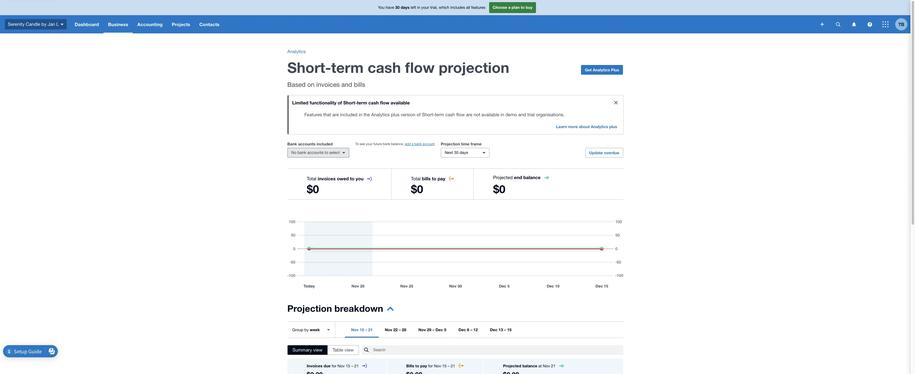 Task type: vqa. For each thing, say whether or not it's contained in the screenshot.
bottom More row options icon
no



Task type: locate. For each thing, give the bounding box(es) containing it.
flow
[[405, 59, 435, 76], [380, 100, 389, 106], [456, 112, 465, 117]]

projected down search for a document search field
[[503, 364, 522, 369]]

15
[[360, 328, 364, 333], [507, 328, 512, 333], [346, 365, 350, 369], [442, 365, 447, 369]]

in inside the you have 30 days left in your trial, which includes all features
[[417, 5, 420, 10]]

serenity candle by jan l button
[[0, 15, 70, 33]]

for right bills
[[428, 365, 433, 369]]

0 vertical spatial short-
[[287, 59, 331, 76]]

0 vertical spatial pay
[[438, 176, 446, 182]]

1 vertical spatial flow
[[380, 100, 389, 106]]

dec left 6
[[459, 328, 466, 333]]

dec left 5
[[436, 328, 443, 333]]

view right table
[[345, 348, 354, 353]]

and left trial at the top right of page
[[519, 112, 526, 117]]

1 horizontal spatial dec
[[459, 328, 466, 333]]

projection inside projection breakdown button
[[287, 304, 332, 315]]

1 horizontal spatial $0
[[411, 183, 423, 196]]

buy
[[526, 5, 533, 10]]

next 30 days
[[445, 151, 468, 155]]

0 vertical spatial days
[[401, 5, 410, 10]]

1 are from the left
[[333, 112, 339, 117]]

balance
[[524, 175, 541, 180], [523, 364, 538, 369]]

close image
[[610, 97, 622, 109]]

1 horizontal spatial in
[[417, 5, 420, 10]]

days
[[401, 5, 410, 10], [460, 151, 468, 155]]

svg image
[[883, 21, 889, 27], [836, 22, 841, 27], [852, 22, 856, 27], [868, 22, 872, 27], [60, 24, 63, 25]]

0 vertical spatial balance
[[524, 175, 541, 180]]

30 inside banner
[[395, 5, 400, 10]]

invoices left "owed"
[[318, 176, 336, 182]]

plus down close image
[[609, 124, 617, 129]]

1 horizontal spatial and
[[519, 112, 526, 117]]

of
[[338, 100, 342, 106], [417, 112, 421, 117]]

select
[[329, 151, 340, 155]]

1 vertical spatial term
[[357, 100, 367, 106]]

0 horizontal spatial days
[[401, 5, 410, 10]]

features
[[304, 112, 322, 117]]

nov right due
[[338, 365, 345, 369]]

short- up on at the left top of page
[[287, 59, 331, 76]]

days down time
[[460, 151, 468, 155]]

banner containing tb
[[0, 0, 911, 33]]

trial
[[528, 112, 535, 117]]

3 dec from the left
[[490, 328, 498, 333]]

navigation containing dashboard
[[70, 15, 816, 33]]

2 for from the left
[[428, 365, 433, 369]]

1 vertical spatial plus
[[609, 124, 617, 129]]

learn more about analytics plus
[[556, 124, 617, 129]]

to
[[355, 142, 359, 146]]

0 horizontal spatial your
[[366, 142, 373, 146]]

0 horizontal spatial short-
[[287, 59, 331, 76]]

days left left
[[401, 5, 410, 10]]

0 horizontal spatial and
[[342, 81, 352, 88]]

21 inside 'invoices due for nov 15 – 21'
[[354, 365, 359, 369]]

functionality
[[310, 100, 337, 106]]

$0 inside total invoices owed to you $0
[[307, 183, 319, 196]]

svg image inside serenity candle by jan l popup button
[[60, 24, 63, 25]]

projection for projection time frame
[[441, 142, 460, 147]]

2 horizontal spatial dec
[[490, 328, 498, 333]]

that
[[323, 112, 331, 117]]

cash
[[368, 59, 401, 76], [369, 100, 379, 106], [446, 112, 455, 117]]

1 vertical spatial a
[[412, 142, 414, 146]]

of right version at the left of the page
[[417, 112, 421, 117]]

to see your future bank balance, add a bank account
[[355, 142, 435, 146]]

1 horizontal spatial for
[[428, 365, 433, 369]]

trial,
[[430, 5, 438, 10]]

0 horizontal spatial 30
[[395, 5, 400, 10]]

1 horizontal spatial total
[[411, 177, 421, 182]]

for
[[332, 365, 337, 369], [428, 365, 433, 369]]

1 total from the left
[[307, 177, 317, 182]]

bank right add
[[414, 142, 422, 146]]

nov right at
[[543, 365, 550, 369]]

1 horizontal spatial flow
[[405, 59, 435, 76]]

2 horizontal spatial flow
[[456, 112, 465, 117]]

bank
[[383, 142, 390, 146], [414, 142, 422, 146], [298, 151, 306, 155]]

navigation
[[70, 15, 816, 33]]

2 horizontal spatial in
[[501, 112, 504, 117]]

dec for dec 6 – 12
[[459, 328, 466, 333]]

pay right bills
[[420, 364, 427, 369]]

1 vertical spatial by
[[304, 328, 309, 333]]

your left trial,
[[422, 5, 429, 10]]

0 horizontal spatial flow
[[380, 100, 389, 106]]

0 vertical spatial projection
[[441, 142, 460, 147]]

projects button
[[167, 15, 195, 33]]

projection up group by week
[[287, 304, 332, 315]]

not
[[474, 112, 480, 117]]

invoices right on at the left top of page
[[316, 81, 340, 88]]

1 horizontal spatial by
[[304, 328, 309, 333]]

1 horizontal spatial your
[[422, 5, 429, 10]]

by left week
[[304, 328, 309, 333]]

projected balance at nov 21
[[503, 364, 556, 369]]

2 vertical spatial term
[[435, 112, 444, 117]]

accounting
[[137, 22, 163, 27]]

of right functionality
[[338, 100, 342, 106]]

2 view from the left
[[345, 348, 354, 353]]

in left demo
[[501, 112, 504, 117]]

projected left end
[[493, 175, 513, 180]]

learn
[[556, 124, 567, 129]]

balance right end
[[524, 175, 541, 180]]

view right summary
[[313, 348, 323, 353]]

1 horizontal spatial short-
[[343, 100, 357, 106]]

total
[[307, 177, 317, 182], [411, 177, 421, 182]]

2 horizontal spatial bank
[[414, 142, 422, 146]]

to for choose a plan to buy
[[521, 5, 525, 10]]

2 total from the left
[[411, 177, 421, 182]]

dec left 13
[[490, 328, 498, 333]]

0 horizontal spatial are
[[333, 112, 339, 117]]

dashboard link
[[70, 15, 104, 33]]

dec
[[436, 328, 443, 333], [459, 328, 466, 333], [490, 328, 498, 333]]

1 vertical spatial days
[[460, 151, 468, 155]]

and
[[342, 81, 352, 88], [519, 112, 526, 117]]

28
[[402, 328, 406, 333]]

projected for end
[[493, 175, 513, 180]]

–
[[365, 328, 367, 333], [399, 328, 401, 333], [433, 328, 435, 333], [471, 328, 473, 333], [504, 328, 506, 333], [351, 365, 353, 369], [448, 365, 450, 369]]

included up no bank accounts to select popup button
[[317, 142, 333, 147]]

0 horizontal spatial for
[[332, 365, 337, 369]]

your right the see
[[366, 142, 373, 146]]

2 $0 from the left
[[411, 183, 423, 196]]

short- right functionality
[[343, 100, 357, 106]]

time
[[461, 142, 470, 147]]

0 vertical spatial plus
[[391, 112, 400, 117]]

total invoices owed to you $0
[[307, 176, 364, 196]]

0 horizontal spatial dec
[[436, 328, 443, 333]]

1 horizontal spatial available
[[482, 112, 500, 117]]

and up limited functionality of short-term cash flow available
[[342, 81, 352, 88]]

projection up next
[[441, 142, 460, 147]]

about
[[579, 124, 590, 129]]

0 vertical spatial by
[[41, 22, 46, 27]]

bank right the future
[[383, 142, 390, 146]]

to for no bank accounts to select
[[325, 151, 328, 155]]

available right not
[[482, 112, 500, 117]]

tb button
[[896, 15, 911, 33]]

no bank accounts to select button
[[287, 148, 349, 158]]

1 vertical spatial your
[[366, 142, 373, 146]]

– for 21
[[365, 328, 367, 333]]

3 $0 from the left
[[493, 183, 506, 196]]

projection breakdown button
[[287, 304, 394, 319]]

1 vertical spatial balance
[[523, 364, 538, 369]]

l
[[56, 22, 59, 27]]

days inside banner
[[401, 5, 410, 10]]

1 vertical spatial 30
[[454, 151, 459, 155]]

0 vertical spatial invoices
[[316, 81, 340, 88]]

projected end balance
[[493, 175, 541, 180]]

are
[[333, 112, 339, 117], [466, 112, 473, 117]]

by left jan
[[41, 22, 46, 27]]

navigation inside banner
[[70, 15, 816, 33]]

no bank accounts to select
[[291, 151, 340, 155]]

0 horizontal spatial $0
[[307, 183, 319, 196]]

are right the that
[[333, 112, 339, 117]]

projected inside projected end balance
[[493, 175, 513, 180]]

1 horizontal spatial projection
[[441, 142, 460, 147]]

to inside total bills to pay $0
[[432, 176, 436, 182]]

2 horizontal spatial $0
[[493, 183, 506, 196]]

29
[[427, 328, 432, 333]]

short-
[[287, 59, 331, 76], [343, 100, 357, 106], [422, 112, 435, 117]]

1 for from the left
[[332, 365, 337, 369]]

2 dec from the left
[[459, 328, 466, 333]]

breakdown
[[335, 304, 383, 315]]

to inside banner
[[521, 5, 525, 10]]

1 vertical spatial pay
[[420, 364, 427, 369]]

projected
[[493, 175, 513, 180], [503, 364, 522, 369]]

plus
[[611, 68, 619, 72]]

by
[[41, 22, 46, 27], [304, 328, 309, 333]]

1 dec from the left
[[436, 328, 443, 333]]

2 horizontal spatial short-
[[422, 112, 435, 117]]

projected for balance
[[503, 364, 522, 369]]

by inside group by week
[[304, 328, 309, 333]]

– for dec
[[433, 328, 435, 333]]

banner
[[0, 0, 911, 33]]

projects
[[172, 22, 190, 27]]

1 horizontal spatial 30
[[454, 151, 459, 155]]

nov
[[351, 328, 359, 333], [385, 328, 392, 333], [419, 328, 426, 333], [338, 365, 345, 369], [434, 365, 441, 369], [543, 365, 550, 369]]

1 horizontal spatial a
[[508, 5, 511, 10]]

total inside total bills to pay $0
[[411, 177, 421, 182]]

in left the
[[359, 112, 362, 117]]

1 vertical spatial and
[[519, 112, 526, 117]]

30 right have
[[395, 5, 400, 10]]

total bills to pay $0
[[411, 176, 446, 196]]

1 horizontal spatial days
[[460, 151, 468, 155]]

0 vertical spatial flow
[[405, 59, 435, 76]]

a left the plan
[[508, 5, 511, 10]]

total for you
[[307, 177, 317, 182]]

are left not
[[466, 112, 473, 117]]

left
[[411, 5, 416, 10]]

0 vertical spatial included
[[340, 112, 358, 117]]

0 horizontal spatial bank
[[298, 151, 306, 155]]

1 view from the left
[[313, 348, 323, 353]]

30 right next
[[454, 151, 459, 155]]

accounts down bank accounts included
[[307, 151, 324, 155]]

1 vertical spatial accounts
[[307, 151, 324, 155]]

nov right bills
[[434, 365, 441, 369]]

1 horizontal spatial pay
[[438, 176, 446, 182]]

– for 15
[[504, 328, 506, 333]]

1 horizontal spatial plus
[[609, 124, 617, 129]]

serenity
[[8, 22, 24, 27]]

limited
[[292, 100, 309, 106]]

0 horizontal spatial bills
[[354, 81, 365, 88]]

1 horizontal spatial of
[[417, 112, 421, 117]]

features that are included in the analytics plus version of short-term cash flow are not available in demo and trial organisations.
[[304, 112, 565, 117]]

0 horizontal spatial available
[[391, 100, 410, 106]]

0 horizontal spatial view
[[313, 348, 323, 353]]

plus left version at the left of the page
[[391, 112, 400, 117]]

0 horizontal spatial by
[[41, 22, 46, 27]]

1 vertical spatial projection
[[287, 304, 332, 315]]

projection for projection breakdown
[[287, 304, 332, 315]]

you have 30 days left in your trial, which includes all features
[[378, 5, 486, 10]]

0 horizontal spatial projection
[[287, 304, 332, 315]]

1 vertical spatial projected
[[503, 364, 522, 369]]

1 horizontal spatial view
[[345, 348, 354, 353]]

2 are from the left
[[466, 112, 473, 117]]

nov down 'breakdown'
[[351, 328, 359, 333]]

1 vertical spatial invoices
[[318, 176, 336, 182]]

invoices
[[307, 364, 323, 369]]

0 vertical spatial 30
[[395, 5, 400, 10]]

30 inside popup button
[[454, 151, 459, 155]]

due
[[324, 364, 331, 369]]

tb
[[899, 21, 905, 27]]

update overdue
[[589, 151, 619, 156]]

1 horizontal spatial included
[[340, 112, 358, 117]]

balance left at
[[523, 364, 538, 369]]

balance,
[[391, 142, 404, 146]]

a right add
[[412, 142, 414, 146]]

0 horizontal spatial total
[[307, 177, 317, 182]]

available
[[391, 100, 410, 106], [482, 112, 500, 117]]

to inside no bank accounts to select popup button
[[325, 151, 328, 155]]

pay down next
[[438, 176, 446, 182]]

view for summary view
[[313, 348, 323, 353]]

1 horizontal spatial bills
[[422, 176, 431, 182]]

by inside popup button
[[41, 22, 46, 27]]

to inside total invoices owed to you $0
[[350, 176, 355, 182]]

0 vertical spatial of
[[338, 100, 342, 106]]

to for total invoices owed to you $0
[[350, 176, 355, 182]]

to
[[521, 5, 525, 10], [325, 151, 328, 155], [350, 176, 355, 182], [432, 176, 436, 182], [415, 364, 419, 369]]

0 vertical spatial projected
[[493, 175, 513, 180]]

included down limited functionality of short-term cash flow available
[[340, 112, 358, 117]]

pay
[[438, 176, 446, 182], [420, 364, 427, 369]]

all
[[466, 5, 470, 10]]

accounts up no bank accounts to select
[[298, 142, 316, 147]]

0 vertical spatial term
[[331, 59, 364, 76]]

1 horizontal spatial are
[[466, 112, 473, 117]]

bank right the no
[[298, 151, 306, 155]]

in right left
[[417, 5, 420, 10]]

1 vertical spatial bills
[[422, 176, 431, 182]]

analytics
[[287, 49, 306, 54], [593, 68, 610, 72], [371, 112, 390, 117], [591, 124, 608, 129]]

0 vertical spatial and
[[342, 81, 352, 88]]

projection time frame
[[441, 142, 482, 147]]

available up version at the left of the page
[[391, 100, 410, 106]]

0 vertical spatial bills
[[354, 81, 365, 88]]

1 $0 from the left
[[307, 183, 319, 196]]

1 vertical spatial of
[[417, 112, 421, 117]]

0 vertical spatial your
[[422, 5, 429, 10]]

total inside total invoices owed to you $0
[[307, 177, 317, 182]]

short- right version at the left of the page
[[422, 112, 435, 117]]

organisations.
[[536, 112, 565, 117]]

add
[[405, 142, 411, 146]]

for right due
[[332, 365, 337, 369]]

0 horizontal spatial included
[[317, 142, 333, 147]]

analytics inside button
[[593, 68, 610, 72]]

6
[[467, 328, 469, 333]]

view
[[313, 348, 323, 353], [345, 348, 354, 353]]

summary
[[293, 348, 312, 353]]

0 vertical spatial a
[[508, 5, 511, 10]]

included
[[340, 112, 358, 117], [317, 142, 333, 147]]

overdue
[[604, 151, 619, 156]]



Task type: describe. For each thing, give the bounding box(es) containing it.
– inside bills to pay for nov 15 – 21
[[448, 365, 450, 369]]

based
[[287, 81, 306, 88]]

jan
[[48, 22, 55, 27]]

features
[[471, 5, 486, 10]]

summary view
[[293, 348, 323, 353]]

version
[[401, 112, 416, 117]]

on
[[307, 81, 315, 88]]

nov left 29
[[419, 328, 426, 333]]

no
[[291, 151, 297, 155]]

nov 22 – 28
[[385, 328, 406, 333]]

projection breakdown view option group
[[287, 346, 359, 356]]

based on invoices and bills
[[287, 81, 365, 88]]

2 vertical spatial short-
[[422, 112, 435, 117]]

have
[[386, 5, 394, 10]]

see
[[360, 142, 365, 146]]

account
[[423, 142, 435, 146]]

contacts
[[199, 22, 220, 27]]

2 vertical spatial cash
[[446, 112, 455, 117]]

for inside bills to pay for nov 15 – 21
[[428, 365, 433, 369]]

invoices due for nov 15 – 21
[[307, 364, 359, 369]]

Search for a document search field
[[373, 346, 623, 356]]

nov inside 'invoices due for nov 15 – 21'
[[338, 365, 345, 369]]

limited functionality of short-term cash flow available status
[[287, 96, 623, 135]]

analytics link
[[287, 49, 306, 54]]

which
[[439, 5, 449, 10]]

days inside popup button
[[460, 151, 468, 155]]

21 inside bills to pay for nov 15 – 21
[[451, 365, 455, 369]]

0 vertical spatial available
[[391, 100, 410, 106]]

table
[[333, 348, 343, 353]]

demo
[[506, 112, 517, 117]]

bank accounts included
[[287, 142, 333, 147]]

22
[[393, 328, 398, 333]]

get
[[585, 68, 592, 72]]

1 vertical spatial cash
[[369, 100, 379, 106]]

short-term cash flow projection
[[287, 59, 510, 76]]

2 vertical spatial flow
[[456, 112, 465, 117]]

bank
[[287, 142, 297, 147]]

dec 13 – 15
[[490, 328, 512, 333]]

dec for dec 13 – 15
[[490, 328, 498, 333]]

group by week
[[292, 328, 320, 333]]

the
[[364, 112, 370, 117]]

frame
[[471, 142, 482, 147]]

bank inside popup button
[[298, 151, 306, 155]]

0 horizontal spatial of
[[338, 100, 342, 106]]

week
[[310, 328, 320, 333]]

includes
[[451, 5, 465, 10]]

nov inside bills to pay for nov 15 – 21
[[434, 365, 441, 369]]

0 horizontal spatial in
[[359, 112, 362, 117]]

dashboard
[[75, 22, 99, 27]]

future
[[374, 142, 382, 146]]

1 horizontal spatial bank
[[383, 142, 390, 146]]

1 vertical spatial included
[[317, 142, 333, 147]]

plus inside learn more about analytics plus link
[[609, 124, 617, 129]]

5
[[444, 328, 446, 333]]

included inside limited functionality of short-term cash flow available status
[[340, 112, 358, 117]]

limited functionality of short-term cash flow available
[[292, 100, 410, 106]]

contacts button
[[195, 15, 224, 33]]

group
[[292, 328, 303, 333]]

business
[[108, 22, 128, 27]]

12
[[474, 328, 478, 333]]

learn more about analytics plus link
[[553, 122, 621, 132]]

update
[[589, 151, 603, 156]]

choose
[[493, 5, 507, 10]]

pay inside total bills to pay $0
[[438, 176, 446, 182]]

invoices inside total invoices owed to you $0
[[318, 176, 336, 182]]

more
[[568, 124, 578, 129]]

– for 28
[[399, 328, 401, 333]]

svg image
[[821, 23, 824, 26]]

nov inside projected balance at nov 21
[[543, 365, 550, 369]]

15 inside 'invoices due for nov 15 – 21'
[[346, 365, 350, 369]]

accounting button
[[133, 15, 167, 33]]

nov left 22
[[385, 328, 392, 333]]

for inside 'invoices due for nov 15 – 21'
[[332, 365, 337, 369]]

dec 6 – 12
[[459, 328, 478, 333]]

bills inside total bills to pay $0
[[422, 176, 431, 182]]

candle
[[26, 22, 40, 27]]

projection
[[439, 59, 510, 76]]

1 vertical spatial short-
[[343, 100, 357, 106]]

– inside 'invoices due for nov 15 – 21'
[[351, 365, 353, 369]]

business button
[[104, 15, 133, 33]]

get analytics plus
[[585, 68, 619, 72]]

nov 29 – dec 5
[[419, 328, 446, 333]]

serenity candle by jan l
[[8, 22, 59, 27]]

you
[[356, 176, 364, 182]]

13
[[499, 328, 503, 333]]

update overdue button
[[585, 148, 623, 158]]

bills to pay for nov 15 – 21
[[406, 364, 455, 369]]

$0 inside total bills to pay $0
[[411, 183, 423, 196]]

0 vertical spatial accounts
[[298, 142, 316, 147]]

nov 15 – 21
[[351, 328, 373, 333]]

get analytics plus button
[[581, 65, 623, 75]]

0 horizontal spatial plus
[[391, 112, 400, 117]]

1 vertical spatial available
[[482, 112, 500, 117]]

at
[[539, 365, 542, 369]]

view for table view
[[345, 348, 354, 353]]

0 horizontal spatial pay
[[420, 364, 427, 369]]

bills
[[406, 364, 414, 369]]

end
[[514, 175, 522, 180]]

0 horizontal spatial a
[[412, 142, 414, 146]]

your inside the you have 30 days left in your trial, which includes all features
[[422, 5, 429, 10]]

0 vertical spatial cash
[[368, 59, 401, 76]]

and inside limited functionality of short-term cash flow available status
[[519, 112, 526, 117]]

total for $0
[[411, 177, 421, 182]]

table view
[[333, 348, 354, 353]]

15 inside bills to pay for nov 15 – 21
[[442, 365, 447, 369]]

choose a plan to buy
[[493, 5, 533, 10]]

– for 12
[[471, 328, 473, 333]]

accounts inside popup button
[[307, 151, 324, 155]]

add a bank account link
[[405, 142, 435, 146]]

21 inside projected balance at nov 21
[[551, 365, 556, 369]]

you
[[378, 5, 385, 10]]



